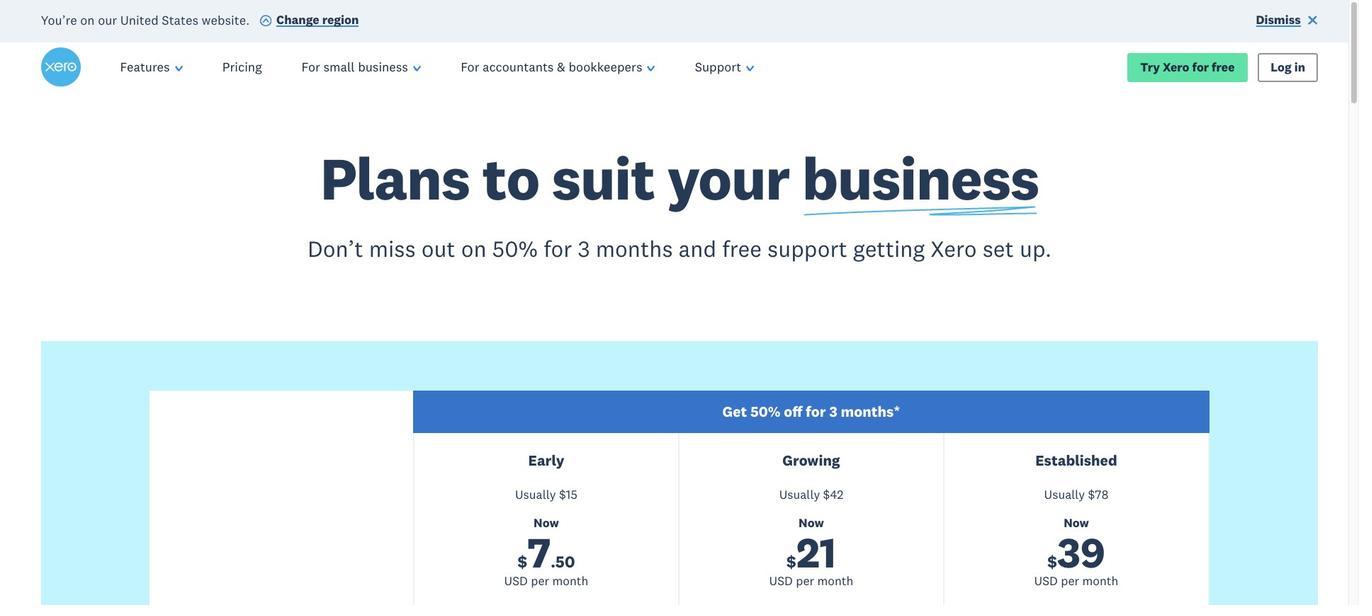 Task type: vqa. For each thing, say whether or not it's contained in the screenshot.
THE FEATURES
yes



Task type: describe. For each thing, give the bounding box(es) containing it.
21
[[796, 527, 836, 580]]

suit
[[552, 141, 655, 216]]

1 vertical spatial on
[[461, 234, 487, 263]]

website.
[[202, 11, 250, 28]]

business inside dropdown button
[[358, 59, 408, 75]]

accountants
[[483, 59, 554, 75]]

0 vertical spatial for
[[1192, 59, 1209, 75]]

and
[[679, 234, 717, 263]]

region
[[322, 12, 359, 28]]

usually $ 42
[[779, 487, 844, 503]]

usd for 7
[[504, 574, 528, 590]]

early
[[528, 451, 564, 470]]

xero homepage image
[[41, 48, 80, 87]]

growing
[[783, 451, 840, 470]]

months*
[[841, 403, 900, 422]]

to
[[482, 141, 539, 216]]

log in
[[1271, 59, 1306, 75]]

1 horizontal spatial 3
[[829, 403, 838, 422]]

get
[[723, 403, 747, 422]]

plans to suit your
[[320, 141, 802, 216]]

for small business
[[302, 59, 408, 75]]

up.
[[1020, 234, 1052, 263]]

dismiss button
[[1256, 12, 1319, 31]]

1 vertical spatial business
[[802, 141, 1039, 216]]

change region
[[276, 12, 359, 28]]

.
[[551, 552, 556, 573]]

pricing link
[[203, 43, 282, 92]]

features
[[120, 59, 170, 75]]

plans
[[320, 141, 470, 216]]

per for 39
[[1061, 574, 1079, 590]]

states
[[162, 11, 198, 28]]

2 vertical spatial for
[[806, 403, 826, 422]]

try
[[1141, 59, 1160, 75]]

for for for accountants & bookkeepers
[[461, 59, 479, 75]]

dismiss
[[1256, 12, 1301, 28]]

you're
[[41, 11, 77, 28]]

$ inside $ 7 . 50
[[518, 552, 527, 573]]

for small business button
[[282, 43, 441, 92]]

change region button
[[259, 12, 359, 31]]

usually $ 78
[[1044, 487, 1109, 503]]

usd per month for 21
[[769, 574, 854, 590]]

get 50% off for 3 months*
[[723, 403, 900, 422]]

usd per month for 7
[[504, 574, 589, 590]]

our
[[98, 11, 117, 28]]

don't miss out on 50% for 3 months and free support getting xero set up.
[[308, 234, 1052, 263]]

now for 7
[[534, 516, 559, 531]]

pricing
[[222, 59, 262, 75]]

log
[[1271, 59, 1292, 75]]

month for 21
[[817, 574, 854, 590]]



Task type: locate. For each thing, give the bounding box(es) containing it.
50% down to
[[492, 234, 538, 263]]

2 usd from the left
[[769, 574, 793, 590]]

in
[[1295, 59, 1306, 75]]

0 horizontal spatial usually
[[515, 487, 556, 503]]

per
[[531, 574, 549, 590], [796, 574, 814, 590], [1061, 574, 1079, 590]]

set
[[983, 234, 1014, 263]]

0 vertical spatial on
[[80, 11, 95, 28]]

on right out
[[461, 234, 487, 263]]

for right off at the right of the page
[[806, 403, 826, 422]]

1 for from the left
[[302, 59, 320, 75]]

1 horizontal spatial usually
[[779, 487, 820, 503]]

month for 39
[[1083, 574, 1119, 590]]

for down plans to suit your
[[544, 234, 572, 263]]

per for 21
[[796, 574, 814, 590]]

usually for 7
[[515, 487, 556, 503]]

bookkeepers
[[569, 59, 642, 75]]

support
[[695, 59, 741, 75]]

0 vertical spatial 50%
[[492, 234, 538, 263]]

0 vertical spatial 3
[[578, 234, 590, 263]]

2 horizontal spatial usually
[[1044, 487, 1085, 503]]

1 per from the left
[[531, 574, 549, 590]]

1 month from the left
[[552, 574, 589, 590]]

usually for 21
[[779, 487, 820, 503]]

1 now from the left
[[534, 516, 559, 531]]

$ inside $ 21
[[787, 552, 796, 573]]

3 left months
[[578, 234, 590, 263]]

miss
[[369, 234, 416, 263]]

1 horizontal spatial 50%
[[751, 403, 781, 422]]

out
[[421, 234, 456, 263]]

1 horizontal spatial xero
[[1163, 59, 1190, 75]]

months
[[596, 234, 673, 263]]

for right "try"
[[1192, 59, 1209, 75]]

for left small
[[302, 59, 320, 75]]

your
[[667, 141, 790, 216]]

7
[[527, 527, 551, 580]]

2 horizontal spatial per
[[1061, 574, 1079, 590]]

established
[[1036, 451, 1117, 470]]

0 horizontal spatial business
[[358, 59, 408, 75]]

$ 39
[[1048, 527, 1105, 580]]

usd per month
[[504, 574, 589, 590], [769, 574, 854, 590], [1034, 574, 1119, 590]]

1 horizontal spatial for
[[806, 403, 826, 422]]

0 horizontal spatial free
[[722, 234, 762, 263]]

usd per month for 39
[[1034, 574, 1119, 590]]

1 horizontal spatial usd per month
[[769, 574, 854, 590]]

1 horizontal spatial business
[[802, 141, 1039, 216]]

usually down early
[[515, 487, 556, 503]]

1 vertical spatial for
[[544, 234, 572, 263]]

united
[[120, 11, 159, 28]]

3 usd per month from the left
[[1034, 574, 1119, 590]]

log in link
[[1258, 53, 1319, 82]]

0 horizontal spatial 50%
[[492, 234, 538, 263]]

3 month from the left
[[1083, 574, 1119, 590]]

per for 7
[[531, 574, 549, 590]]

2 month from the left
[[817, 574, 854, 590]]

off
[[784, 403, 803, 422]]

usually down established
[[1044, 487, 1085, 503]]

15
[[566, 487, 578, 503]]

on left our
[[80, 11, 95, 28]]

1 usually from the left
[[515, 487, 556, 503]]

1 horizontal spatial for
[[461, 59, 479, 75]]

1 horizontal spatial free
[[1212, 59, 1235, 75]]

3 now from the left
[[1064, 516, 1089, 531]]

50%
[[492, 234, 538, 263], [751, 403, 781, 422]]

$ inside $ 39
[[1048, 552, 1057, 573]]

1 vertical spatial 50%
[[751, 403, 781, 422]]

0 horizontal spatial usd
[[504, 574, 528, 590]]

1 horizontal spatial usd
[[769, 574, 793, 590]]

usd for 39
[[1034, 574, 1058, 590]]

on
[[80, 11, 95, 28], [461, 234, 487, 263]]

try xero for free link
[[1128, 53, 1248, 82]]

xero
[[1163, 59, 1190, 75], [931, 234, 977, 263]]

0 vertical spatial free
[[1212, 59, 1235, 75]]

features button
[[100, 43, 203, 92]]

usually for 39
[[1044, 487, 1085, 503]]

$ 21
[[787, 527, 836, 580]]

3 usd from the left
[[1034, 574, 1058, 590]]

3 per from the left
[[1061, 574, 1079, 590]]

xero right "try"
[[1163, 59, 1190, 75]]

0 vertical spatial business
[[358, 59, 408, 75]]

1 horizontal spatial now
[[799, 516, 824, 531]]

2 per from the left
[[796, 574, 814, 590]]

for accountants & bookkeepers
[[461, 59, 642, 75]]

2 horizontal spatial month
[[1083, 574, 1119, 590]]

0 horizontal spatial 3
[[578, 234, 590, 263]]

usd
[[504, 574, 528, 590], [769, 574, 793, 590], [1034, 574, 1058, 590]]

free left "log"
[[1212, 59, 1235, 75]]

1 vertical spatial free
[[722, 234, 762, 263]]

business
[[358, 59, 408, 75], [802, 141, 1039, 216]]

2 horizontal spatial now
[[1064, 516, 1089, 531]]

support button
[[675, 43, 774, 92]]

3 usually from the left
[[1044, 487, 1085, 503]]

don't
[[308, 234, 363, 263]]

for
[[1192, 59, 1209, 75], [544, 234, 572, 263], [806, 403, 826, 422]]

for
[[302, 59, 320, 75], [461, 59, 479, 75]]

1 horizontal spatial per
[[796, 574, 814, 590]]

&
[[557, 59, 566, 75]]

now
[[534, 516, 559, 531], [799, 516, 824, 531], [1064, 516, 1089, 531]]

1 usd per month from the left
[[504, 574, 589, 590]]

2 usually from the left
[[779, 487, 820, 503]]

getting
[[853, 234, 925, 263]]

42
[[830, 487, 844, 503]]

usually down growing
[[779, 487, 820, 503]]

0 horizontal spatial now
[[534, 516, 559, 531]]

0 horizontal spatial usd per month
[[504, 574, 589, 590]]

month
[[552, 574, 589, 590], [817, 574, 854, 590], [1083, 574, 1119, 590]]

2 usd per month from the left
[[769, 574, 854, 590]]

$ 7 . 50
[[518, 527, 575, 580]]

you're on our united states website.
[[41, 11, 250, 28]]

now down usually $ 15
[[534, 516, 559, 531]]

2 for from the left
[[461, 59, 479, 75]]

free right "and"
[[722, 234, 762, 263]]

39
[[1057, 527, 1105, 580]]

50
[[556, 552, 575, 573]]

xero left set
[[931, 234, 977, 263]]

free
[[1212, 59, 1235, 75], [722, 234, 762, 263]]

0 horizontal spatial for
[[544, 234, 572, 263]]

usd for 21
[[769, 574, 793, 590]]

50% left off at the right of the page
[[751, 403, 781, 422]]

now for 21
[[799, 516, 824, 531]]

try xero for free
[[1141, 59, 1235, 75]]

1 horizontal spatial month
[[817, 574, 854, 590]]

3 left 'months*'
[[829, 403, 838, 422]]

usually $ 15
[[515, 487, 578, 503]]

1 horizontal spatial on
[[461, 234, 487, 263]]

2 horizontal spatial usd
[[1034, 574, 1058, 590]]

now down the usually $ 78 at right
[[1064, 516, 1089, 531]]

change
[[276, 12, 319, 28]]

78
[[1095, 487, 1109, 503]]

1 vertical spatial 3
[[829, 403, 838, 422]]

0 vertical spatial xero
[[1163, 59, 1190, 75]]

for for for small business
[[302, 59, 320, 75]]

3
[[578, 234, 590, 263], [829, 403, 838, 422]]

0 horizontal spatial on
[[80, 11, 95, 28]]

1 vertical spatial xero
[[931, 234, 977, 263]]

$
[[559, 487, 566, 503], [823, 487, 830, 503], [1088, 487, 1095, 503], [518, 552, 527, 573], [787, 552, 796, 573], [1048, 552, 1057, 573]]

now for 39
[[1064, 516, 1089, 531]]

usually
[[515, 487, 556, 503], [779, 487, 820, 503], [1044, 487, 1085, 503]]

now down usually $ 42 in the bottom of the page
[[799, 516, 824, 531]]

support
[[768, 234, 848, 263]]

1 usd from the left
[[504, 574, 528, 590]]

0 horizontal spatial xero
[[931, 234, 977, 263]]

2 horizontal spatial for
[[1192, 59, 1209, 75]]

month for 7
[[552, 574, 589, 590]]

small
[[324, 59, 355, 75]]

0 horizontal spatial month
[[552, 574, 589, 590]]

for left accountants
[[461, 59, 479, 75]]

2 now from the left
[[799, 516, 824, 531]]

2 horizontal spatial usd per month
[[1034, 574, 1119, 590]]

0 horizontal spatial per
[[531, 574, 549, 590]]

0 horizontal spatial for
[[302, 59, 320, 75]]

for accountants & bookkeepers button
[[441, 43, 675, 92]]



